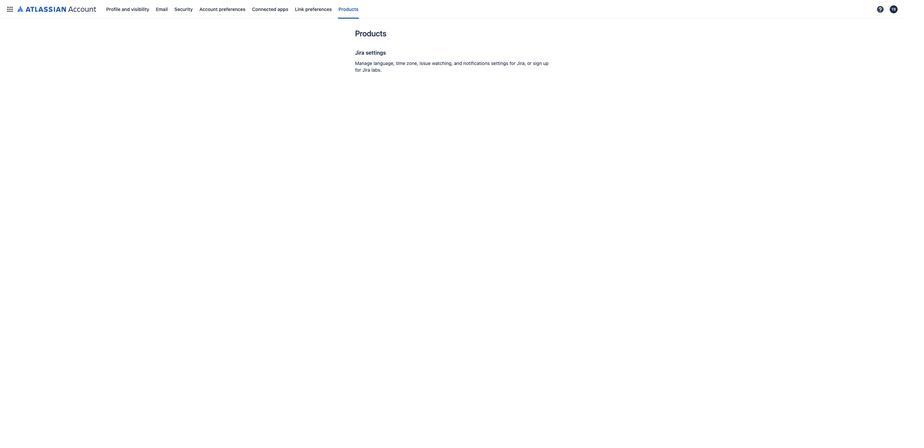 Task type: locate. For each thing, give the bounding box(es) containing it.
notifications
[[463, 60, 490, 66]]

0 horizontal spatial settings
[[366, 50, 386, 56]]

0 horizontal spatial preferences
[[219, 6, 245, 12]]

settings
[[366, 50, 386, 56], [491, 60, 508, 66]]

visibility
[[131, 6, 149, 12]]

and
[[122, 6, 130, 12], [454, 60, 462, 66]]

and right profile
[[122, 6, 130, 12]]

1 vertical spatial settings
[[491, 60, 508, 66]]

preferences inside 'link'
[[305, 6, 332, 12]]

0 vertical spatial settings
[[366, 50, 386, 56]]

preferences for link preferences
[[305, 6, 332, 12]]

products link
[[337, 4, 361, 15]]

jira
[[355, 50, 364, 56], [362, 67, 370, 73]]

settings up language,
[[366, 50, 386, 56]]

0 horizontal spatial and
[[122, 6, 130, 12]]

jira,
[[517, 60, 526, 66]]

0 vertical spatial and
[[122, 6, 130, 12]]

labs.
[[372, 67, 382, 73]]

jira up manage on the top of page
[[355, 50, 364, 56]]

for down manage on the top of page
[[355, 67, 361, 73]]

watching,
[[432, 60, 453, 66]]

preferences
[[219, 6, 245, 12], [305, 6, 332, 12]]

account preferences
[[199, 6, 245, 12]]

manage language, time zone, issue watching, and notifications settings for jira, or sign up for jira labs.
[[355, 60, 549, 73]]

1 horizontal spatial and
[[454, 60, 462, 66]]

help image
[[877, 5, 885, 13]]

sign
[[533, 60, 542, 66]]

banner containing profile and visibility
[[0, 0, 905, 19]]

manage profile menu element
[[4, 0, 875, 19]]

switch to... image
[[6, 5, 14, 13]]

security
[[174, 6, 193, 12]]

for left jira,
[[510, 60, 516, 66]]

for
[[510, 60, 516, 66], [355, 67, 361, 73]]

jira down manage on the top of page
[[362, 67, 370, 73]]

email
[[156, 6, 168, 12]]

0 vertical spatial jira
[[355, 50, 364, 56]]

banner
[[0, 0, 905, 19]]

0 vertical spatial products
[[339, 6, 359, 12]]

account image
[[890, 5, 898, 13]]

1 vertical spatial products
[[355, 29, 386, 38]]

1 horizontal spatial for
[[510, 60, 516, 66]]

zone,
[[407, 60, 418, 66]]

settings left jira,
[[491, 60, 508, 66]]

0 horizontal spatial for
[[355, 67, 361, 73]]

1 vertical spatial jira
[[362, 67, 370, 73]]

1 horizontal spatial settings
[[491, 60, 508, 66]]

link preferences link
[[293, 4, 334, 15]]

products
[[339, 6, 359, 12], [355, 29, 386, 38]]

and right watching,
[[454, 60, 462, 66]]

language,
[[374, 60, 395, 66]]

manage
[[355, 60, 372, 66]]

2 preferences from the left
[[305, 6, 332, 12]]

profile and visibility
[[106, 6, 149, 12]]

and inside profile and visibility "link"
[[122, 6, 130, 12]]

and inside manage language, time zone, issue watching, and notifications settings for jira, or sign up for jira labs.
[[454, 60, 462, 66]]

preferences right link
[[305, 6, 332, 12]]

1 horizontal spatial preferences
[[305, 6, 332, 12]]

preferences right account at left
[[219, 6, 245, 12]]

1 vertical spatial and
[[454, 60, 462, 66]]

connected apps
[[252, 6, 288, 12]]

1 preferences from the left
[[219, 6, 245, 12]]



Task type: vqa. For each thing, say whether or not it's contained in the screenshot.
second you from right
no



Task type: describe. For each thing, give the bounding box(es) containing it.
up
[[543, 60, 549, 66]]

jira inside manage language, time zone, issue watching, and notifications settings for jira, or sign up for jira labs.
[[362, 67, 370, 73]]

time
[[396, 60, 405, 66]]

0 vertical spatial for
[[510, 60, 516, 66]]

security link
[[172, 4, 195, 15]]

apps
[[278, 6, 288, 12]]

jira settings
[[355, 50, 386, 56]]

products inside manage profile menu element
[[339, 6, 359, 12]]

connected apps link
[[250, 4, 290, 15]]

settings inside manage language, time zone, issue watching, and notifications settings for jira, or sign up for jira labs.
[[491, 60, 508, 66]]

email link
[[154, 4, 170, 15]]

link preferences
[[295, 6, 332, 12]]

link
[[295, 6, 304, 12]]

issue
[[420, 60, 431, 66]]

1 vertical spatial for
[[355, 67, 361, 73]]

account
[[199, 6, 218, 12]]

or
[[527, 60, 532, 66]]

preferences for account preferences
[[219, 6, 245, 12]]

connected
[[252, 6, 276, 12]]

account preferences link
[[197, 4, 247, 15]]

profile
[[106, 6, 120, 12]]

profile and visibility link
[[104, 4, 151, 15]]



